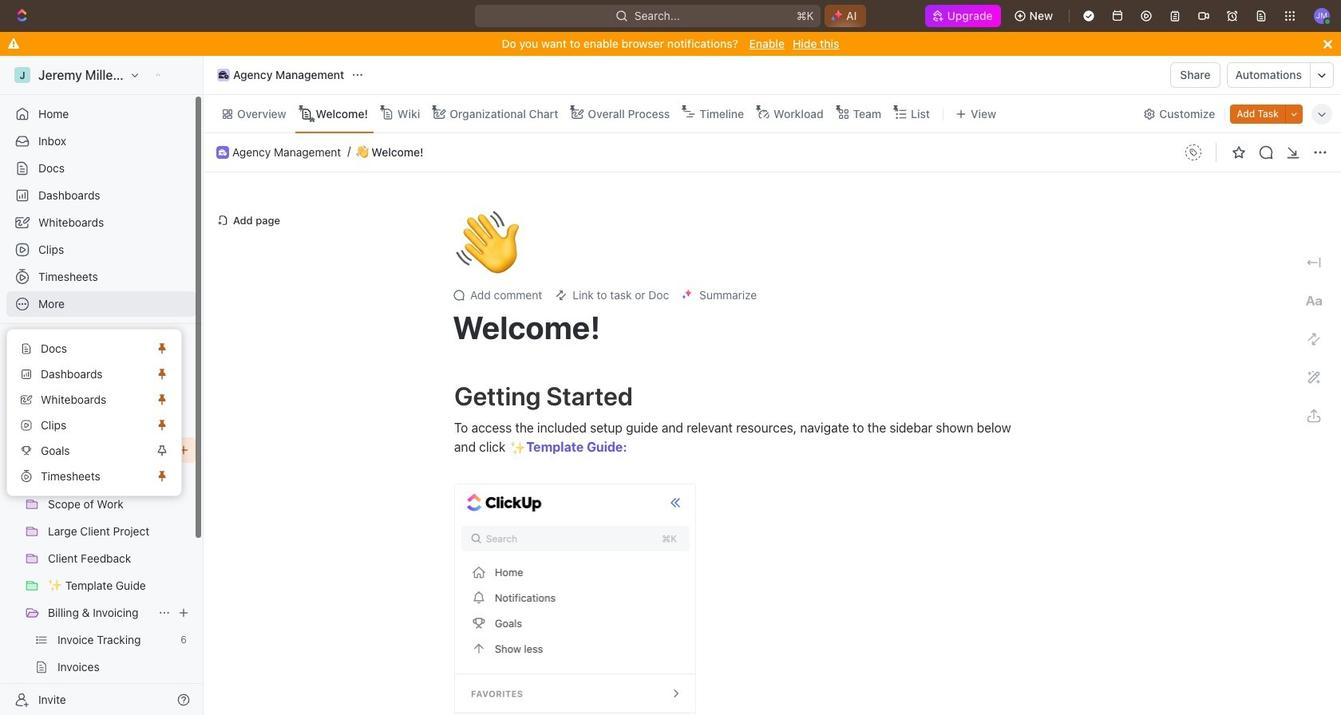 Task type: describe. For each thing, give the bounding box(es) containing it.
sidebar navigation
[[0, 56, 204, 715]]

1 vertical spatial business time image
[[219, 149, 227, 155]]

0 vertical spatial business time image
[[219, 71, 229, 79]]

tree inside sidebar navigation
[[6, 383, 196, 715]]



Task type: vqa. For each thing, say whether or not it's contained in the screenshot.
"INVITE BY NAME OR EMAIL" text box
no



Task type: locate. For each thing, give the bounding box(es) containing it.
tree
[[6, 383, 196, 715]]

2 vertical spatial business time image
[[16, 445, 28, 455]]

business time image inside tree
[[16, 445, 28, 455]]

business time image
[[219, 71, 229, 79], [219, 149, 227, 155], [16, 445, 28, 455]]



